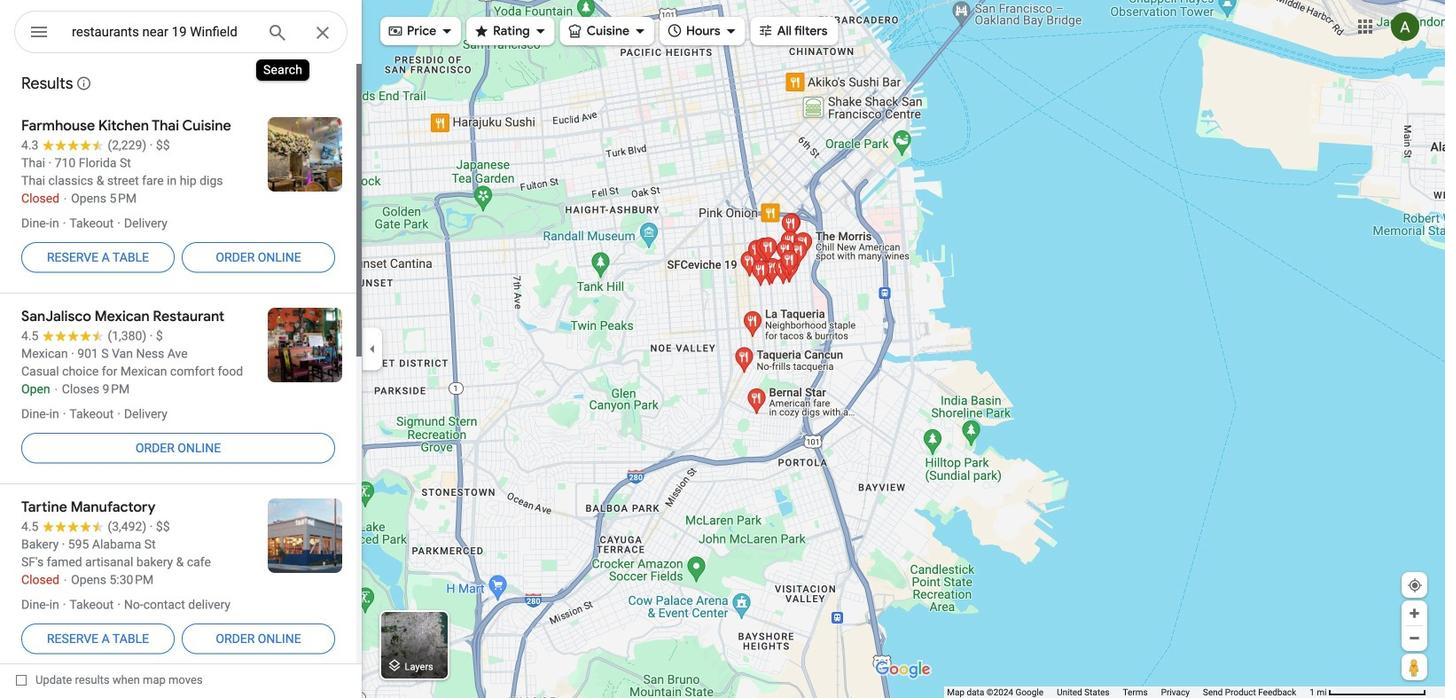 Task type: vqa. For each thing, say whether or not it's contained in the screenshot.
COLLAPSE SIDE PANEL image
yes



Task type: describe. For each thing, give the bounding box(es) containing it.
show street view coverage image
[[1402, 654, 1428, 680]]

show your location image
[[1408, 577, 1424, 593]]

google account: augustus odena  
(augustus@adept.ai) image
[[1392, 13, 1420, 41]]

google maps element
[[0, 0, 1446, 698]]

restaurants near 19 Winfield field
[[14, 11, 348, 59]]

results for restaurants near 19 winfield feed
[[0, 62, 362, 674]]

none field inside the restaurants near 19 winfield field
[[72, 21, 253, 43]]



Task type: locate. For each thing, give the bounding box(es) containing it.
None search field
[[14, 11, 348, 59]]

none checkbox inside 'google maps' element
[[16, 669, 203, 691]]

zoom in image
[[1409, 607, 1422, 620]]

None checkbox
[[16, 669, 203, 691]]

none search field inside 'google maps' element
[[14, 11, 348, 59]]

zoom out image
[[1409, 632, 1422, 645]]

None field
[[72, 21, 253, 43]]

learn more about legal disclosure regarding public reviews on google maps image
[[76, 75, 92, 91]]

collapse side panel image
[[363, 339, 382, 359]]



